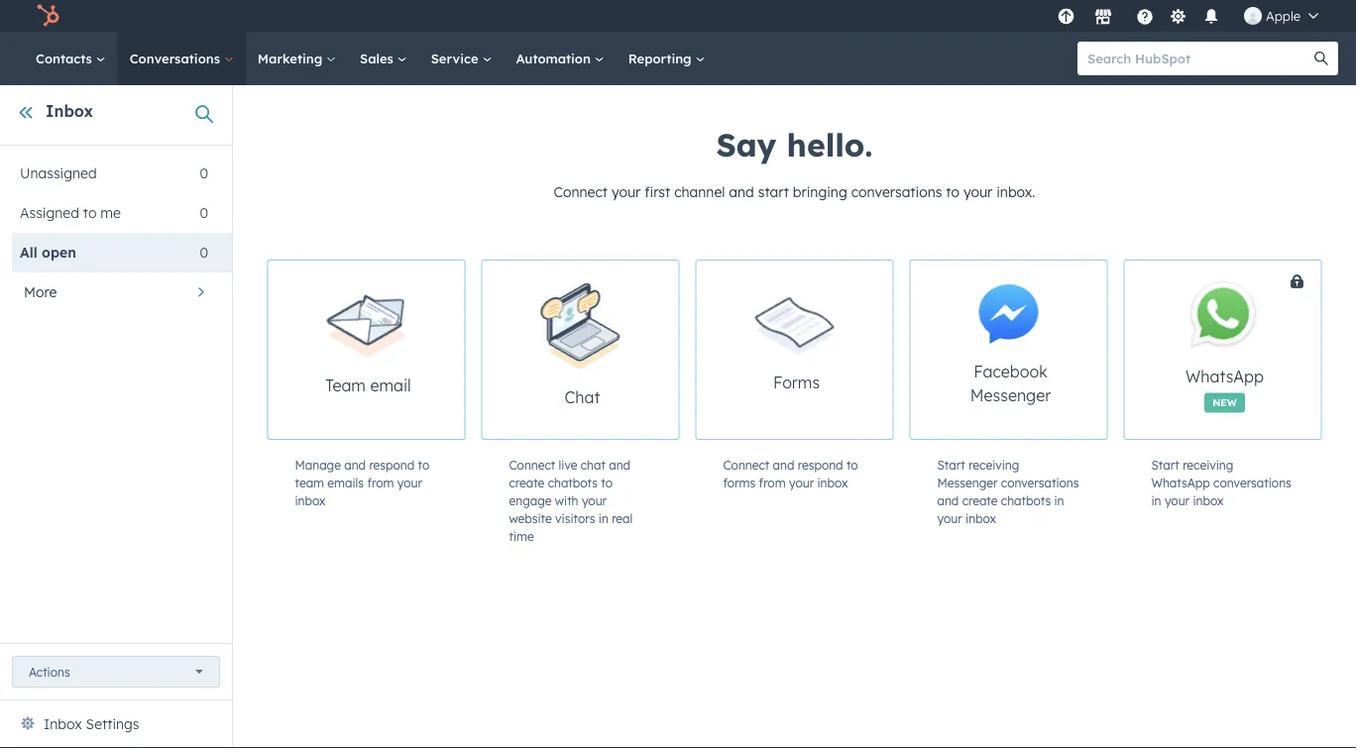 Task type: locate. For each thing, give the bounding box(es) containing it.
inbox.
[[997, 183, 1036, 201]]

1 horizontal spatial receiving
[[1183, 458, 1234, 472]]

service link
[[419, 32, 504, 85]]

chatbots inside connect live chat and create chatbots to engage with your website visitors in real time
[[548, 475, 598, 490]]

from
[[367, 475, 394, 490], [759, 475, 786, 490]]

facebook messenger
[[971, 362, 1051, 406]]

respond inside connect and respond to forms from your inbox
[[798, 458, 843, 472]]

connect for chat
[[509, 458, 555, 472]]

1 start from the left
[[937, 458, 966, 472]]

2 vertical spatial 0
[[200, 244, 208, 261]]

marketing link
[[246, 32, 348, 85]]

connect up engage
[[509, 458, 555, 472]]

your
[[612, 183, 641, 201], [964, 183, 993, 201], [397, 475, 422, 490], [789, 475, 814, 490], [582, 493, 607, 508], [1165, 493, 1190, 508], [937, 511, 962, 526]]

receiving inside start receiving whatsapp conversations in your inbox
[[1183, 458, 1234, 472]]

connect and respond to forms from your inbox
[[723, 458, 858, 490]]

connect up forms
[[723, 458, 770, 472]]

sales
[[360, 50, 397, 66]]

inbox down contacts link
[[46, 101, 93, 121]]

automation link
[[504, 32, 616, 85]]

2 from from the left
[[759, 475, 786, 490]]

respond
[[369, 458, 415, 472], [798, 458, 843, 472]]

receiving for whatsapp
[[1183, 458, 1234, 472]]

1 horizontal spatial start
[[1152, 458, 1180, 472]]

0 vertical spatial inbox
[[46, 101, 93, 121]]

1 from from the left
[[367, 475, 394, 490]]

2 respond from the left
[[798, 458, 843, 472]]

team
[[295, 475, 324, 490]]

1 0 from the top
[[200, 165, 208, 182]]

whatsapp
[[1186, 367, 1264, 386], [1152, 475, 1210, 490]]

search button
[[1305, 42, 1339, 75]]

receiving
[[969, 458, 1020, 472], [1183, 458, 1234, 472]]

your inside start receiving whatsapp conversations in your inbox
[[1165, 493, 1190, 508]]

start inside start receiving messenger conversations and create chatbots in your inbox
[[937, 458, 966, 472]]

1 horizontal spatial chatbots
[[1001, 493, 1051, 508]]

to inside connect and respond to forms from your inbox
[[847, 458, 858, 472]]

conversations
[[130, 50, 224, 66]]

2 horizontal spatial in
[[1152, 493, 1162, 508]]

respond down the forms
[[798, 458, 843, 472]]

from inside manage and respond to team emails from your inbox
[[367, 475, 394, 490]]

start for start receiving whatsapp conversations in your inbox
[[1152, 458, 1180, 472]]

settings link
[[1166, 5, 1191, 26]]

start inside start receiving whatsapp conversations in your inbox
[[1152, 458, 1180, 472]]

inbox
[[817, 475, 848, 490], [295, 493, 326, 508], [1193, 493, 1224, 508], [966, 511, 997, 526]]

marketing
[[258, 50, 326, 66]]

inbox inside manage and respond to team emails from your inbox
[[295, 493, 326, 508]]

0 vertical spatial messenger
[[971, 386, 1051, 406]]

settings
[[86, 716, 139, 733]]

3 0 from the top
[[200, 244, 208, 261]]

your inside connect live chat and create chatbots to engage with your website visitors in real time
[[582, 493, 607, 508]]

to
[[946, 183, 960, 201], [83, 204, 97, 222], [418, 458, 430, 472], [847, 458, 858, 472], [601, 475, 613, 490]]

1 horizontal spatial respond
[[798, 458, 843, 472]]

0 horizontal spatial create
[[509, 475, 545, 490]]

inbox settings
[[44, 716, 139, 733]]

receiving inside start receiving messenger conversations and create chatbots in your inbox
[[969, 458, 1020, 472]]

none checkbox containing whatsapp
[[1124, 260, 1356, 440]]

1 vertical spatial create
[[962, 493, 998, 508]]

0 horizontal spatial in
[[599, 511, 609, 526]]

inbox inside start receiving whatsapp conversations in your inbox
[[1193, 493, 1224, 508]]

0 horizontal spatial from
[[367, 475, 394, 490]]

1 vertical spatial chatbots
[[1001, 493, 1051, 508]]

new
[[1213, 396, 1237, 409]]

messenger
[[971, 386, 1051, 406], [937, 475, 998, 490]]

team email
[[326, 375, 411, 395]]

Forms checkbox
[[696, 260, 894, 440]]

hello.
[[787, 125, 873, 165]]

search image
[[1315, 52, 1329, 65]]

connect
[[554, 183, 608, 201], [509, 458, 555, 472], [723, 458, 770, 472]]

1 horizontal spatial in
[[1054, 493, 1064, 508]]

from right forms
[[759, 475, 786, 490]]

0 horizontal spatial chatbots
[[548, 475, 598, 490]]

time
[[509, 529, 534, 544]]

connect inside connect live chat and create chatbots to engage with your website visitors in real time
[[509, 458, 555, 472]]

connect left first at top
[[554, 183, 608, 201]]

email
[[370, 375, 411, 395]]

facebook
[[974, 362, 1048, 382]]

0 vertical spatial create
[[509, 475, 545, 490]]

0
[[200, 165, 208, 182], [200, 204, 208, 222], [200, 244, 208, 261]]

conversations
[[851, 183, 942, 201], [1001, 475, 1079, 490], [1214, 475, 1292, 490]]

0 vertical spatial whatsapp
[[1186, 367, 1264, 386]]

whatsapp new
[[1186, 367, 1264, 409]]

1 horizontal spatial conversations
[[1001, 475, 1079, 490]]

0 horizontal spatial respond
[[369, 458, 415, 472]]

1 respond from the left
[[369, 458, 415, 472]]

apple lee image
[[1244, 7, 1262, 25]]

conversations inside start receiving whatsapp conversations in your inbox
[[1214, 475, 1292, 490]]

1 vertical spatial messenger
[[937, 475, 998, 490]]

website
[[509, 511, 552, 526]]

respond for team email
[[369, 458, 415, 472]]

your inside manage and respond to team emails from your inbox
[[397, 475, 422, 490]]

from inside connect and respond to forms from your inbox
[[759, 475, 786, 490]]

2 horizontal spatial conversations
[[1214, 475, 1292, 490]]

2 0 from the top
[[200, 204, 208, 222]]

conversations for start receiving messenger conversations and create chatbots in your inbox
[[1001, 475, 1079, 490]]

respond for forms
[[798, 458, 843, 472]]

chat
[[581, 458, 606, 472]]

0 vertical spatial chatbots
[[548, 475, 598, 490]]

start
[[937, 458, 966, 472], [1152, 458, 1180, 472]]

inbox
[[46, 101, 93, 121], [44, 716, 82, 733]]

conversations inside start receiving messenger conversations and create chatbots in your inbox
[[1001, 475, 1079, 490]]

0 horizontal spatial start
[[937, 458, 966, 472]]

automation
[[516, 50, 595, 66]]

1 horizontal spatial create
[[962, 493, 998, 508]]

messenger inside start receiving messenger conversations and create chatbots in your inbox
[[937, 475, 998, 490]]

forms
[[773, 373, 820, 393]]

in inside start receiving messenger conversations and create chatbots in your inbox
[[1054, 493, 1064, 508]]

your inside start receiving messenger conversations and create chatbots in your inbox
[[937, 511, 962, 526]]

contacts
[[36, 50, 96, 66]]

inbox for inbox
[[46, 101, 93, 121]]

0 horizontal spatial receiving
[[969, 458, 1020, 472]]

notifications button
[[1195, 0, 1228, 32]]

respond inside manage and respond to team emails from your inbox
[[369, 458, 415, 472]]

reporting
[[628, 50, 696, 66]]

1 horizontal spatial from
[[759, 475, 786, 490]]

with
[[555, 493, 579, 508]]

0 for open
[[200, 244, 208, 261]]

and inside start receiving messenger conversations and create chatbots in your inbox
[[937, 493, 959, 508]]

hubspot image
[[36, 4, 59, 28]]

inbox settings link
[[44, 713, 139, 737]]

visitors
[[555, 511, 595, 526]]

upgrade link
[[1054, 5, 1079, 26]]

whatsapp inside start receiving whatsapp conversations in your inbox
[[1152, 475, 1210, 490]]

channel
[[674, 183, 725, 201]]

None checkbox
[[1124, 260, 1356, 440]]

receiving down new
[[1183, 458, 1234, 472]]

receiving for messenger
[[969, 458, 1020, 472]]

1 receiving from the left
[[969, 458, 1020, 472]]

1 vertical spatial inbox
[[44, 716, 82, 733]]

create inside connect live chat and create chatbots to engage with your website visitors in real time
[[509, 475, 545, 490]]

create
[[509, 475, 545, 490], [962, 493, 998, 508]]

connect live chat and create chatbots to engage with your website visitors in real time
[[509, 458, 633, 544]]

and
[[729, 183, 754, 201], [344, 458, 366, 472], [609, 458, 631, 472], [773, 458, 795, 472], [937, 493, 959, 508]]

manage and respond to team emails from your inbox
[[295, 458, 430, 508]]

conversations link
[[118, 32, 246, 85]]

chatbots
[[548, 475, 598, 490], [1001, 493, 1051, 508]]

0 vertical spatial 0
[[200, 165, 208, 182]]

in
[[1054, 493, 1064, 508], [1152, 493, 1162, 508], [599, 511, 609, 526]]

1 vertical spatial whatsapp
[[1152, 475, 1210, 490]]

from right emails
[[367, 475, 394, 490]]

inbox left settings
[[44, 716, 82, 733]]

connect inside connect and respond to forms from your inbox
[[723, 458, 770, 472]]

receiving down facebook messenger
[[969, 458, 1020, 472]]

1 vertical spatial 0
[[200, 204, 208, 222]]

in inside start receiving whatsapp conversations in your inbox
[[1152, 493, 1162, 508]]

inbox inside start receiving messenger conversations and create chatbots in your inbox
[[966, 511, 997, 526]]

2 start from the left
[[1152, 458, 1180, 472]]

respond right manage
[[369, 458, 415, 472]]

2 receiving from the left
[[1183, 458, 1234, 472]]

apple menu
[[1052, 0, 1333, 32]]



Task type: describe. For each thing, give the bounding box(es) containing it.
live
[[559, 458, 577, 472]]

and inside connect and respond to forms from your inbox
[[773, 458, 795, 472]]

sales link
[[348, 32, 419, 85]]

conversations for start receiving whatsapp conversations in your inbox
[[1214, 475, 1292, 490]]

connect for forms
[[723, 458, 770, 472]]

emails
[[328, 475, 364, 490]]

all
[[20, 244, 37, 261]]

apple button
[[1232, 0, 1331, 32]]

0 horizontal spatial conversations
[[851, 183, 942, 201]]

team
[[326, 375, 366, 395]]

in inside connect live chat and create chatbots to engage with your website visitors in real time
[[599, 511, 609, 526]]

bringing
[[793, 183, 847, 201]]

connect your first channel and start bringing conversations to your inbox.
[[554, 183, 1036, 201]]

start receiving messenger conversations and create chatbots in your inbox
[[937, 458, 1079, 526]]

all open
[[20, 244, 76, 261]]

notifications image
[[1203, 9, 1221, 27]]

and inside connect live chat and create chatbots to engage with your website visitors in real time
[[609, 458, 631, 472]]

assigned
[[20, 204, 79, 222]]

Facebook Messenger checkbox
[[910, 260, 1108, 440]]

assigned to me
[[20, 204, 121, 222]]

me
[[100, 204, 121, 222]]

forms
[[723, 475, 756, 490]]

start receiving whatsapp conversations in your inbox
[[1152, 458, 1292, 508]]

start for start receiving messenger conversations and create chatbots in your inbox
[[937, 458, 966, 472]]

say
[[716, 125, 777, 165]]

apple
[[1266, 7, 1301, 24]]

messenger inside checkbox
[[971, 386, 1051, 406]]

Team email checkbox
[[267, 260, 466, 440]]

settings image
[[1169, 8, 1187, 26]]

marketplaces image
[[1095, 9, 1112, 27]]

manage
[[295, 458, 341, 472]]

inbox inside connect and respond to forms from your inbox
[[817, 475, 848, 490]]

contacts link
[[24, 32, 118, 85]]

more
[[24, 284, 57, 301]]

marketplaces button
[[1083, 0, 1124, 32]]

inbox for inbox settings
[[44, 716, 82, 733]]

actions
[[29, 665, 70, 680]]

to inside connect live chat and create chatbots to engage with your website visitors in real time
[[601, 475, 613, 490]]

unassigned
[[20, 165, 97, 182]]

actions button
[[12, 656, 220, 688]]

service
[[431, 50, 482, 66]]

reporting link
[[616, 32, 717, 85]]

engage
[[509, 493, 552, 508]]

upgrade image
[[1057, 8, 1075, 26]]

help image
[[1136, 9, 1154, 27]]

your inside connect and respond to forms from your inbox
[[789, 475, 814, 490]]

say hello.
[[716, 125, 873, 165]]

start
[[758, 183, 789, 201]]

0 for to
[[200, 204, 208, 222]]

chatbots inside start receiving messenger conversations and create chatbots in your inbox
[[1001, 493, 1051, 508]]

Search HubSpot search field
[[1078, 42, 1321, 75]]

Chat checkbox
[[481, 260, 680, 440]]

create inside start receiving messenger conversations and create chatbots in your inbox
[[962, 493, 998, 508]]

to inside manage and respond to team emails from your inbox
[[418, 458, 430, 472]]

and inside manage and respond to team emails from your inbox
[[344, 458, 366, 472]]

open
[[42, 244, 76, 261]]

chat
[[565, 387, 600, 407]]

help button
[[1128, 0, 1162, 32]]

hubspot link
[[24, 4, 74, 28]]

first
[[645, 183, 671, 201]]

real
[[612, 511, 633, 526]]



Task type: vqa. For each thing, say whether or not it's contained in the screenshot.


